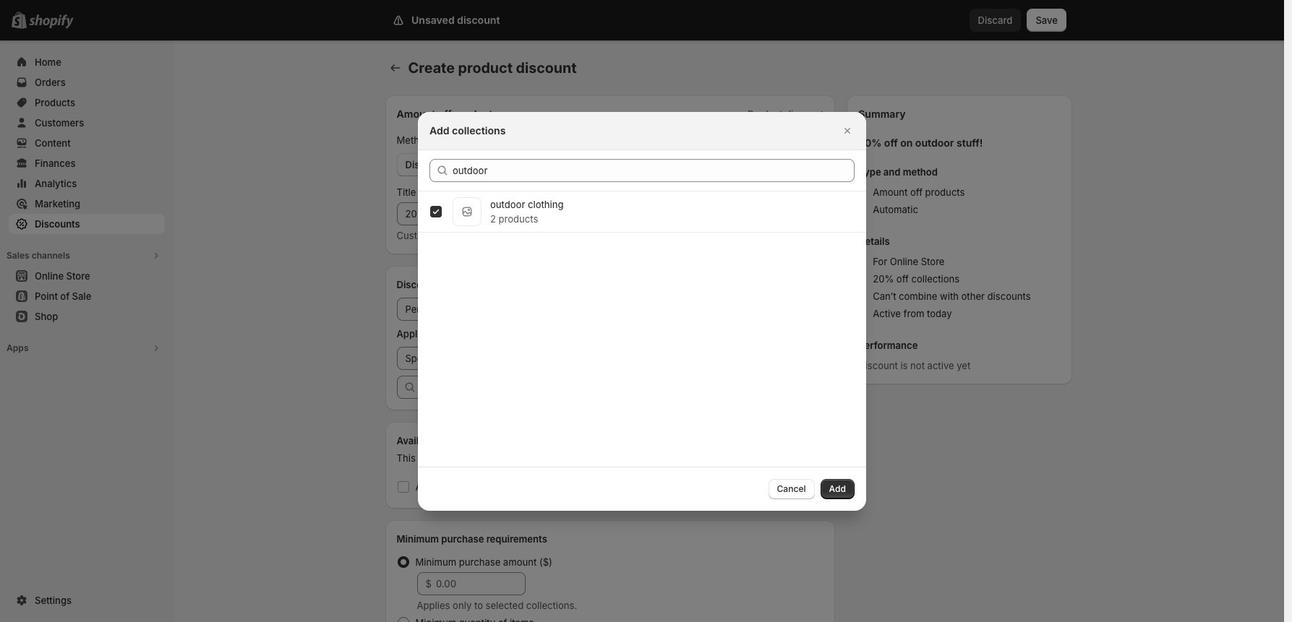Task type: vqa. For each thing, say whether or not it's contained in the screenshot.
Search collections text box
yes



Task type: describe. For each thing, give the bounding box(es) containing it.
Search collections text field
[[453, 159, 855, 182]]

shopify image
[[29, 14, 74, 29]]



Task type: locate. For each thing, give the bounding box(es) containing it.
dialog
[[0, 112, 1285, 511]]



